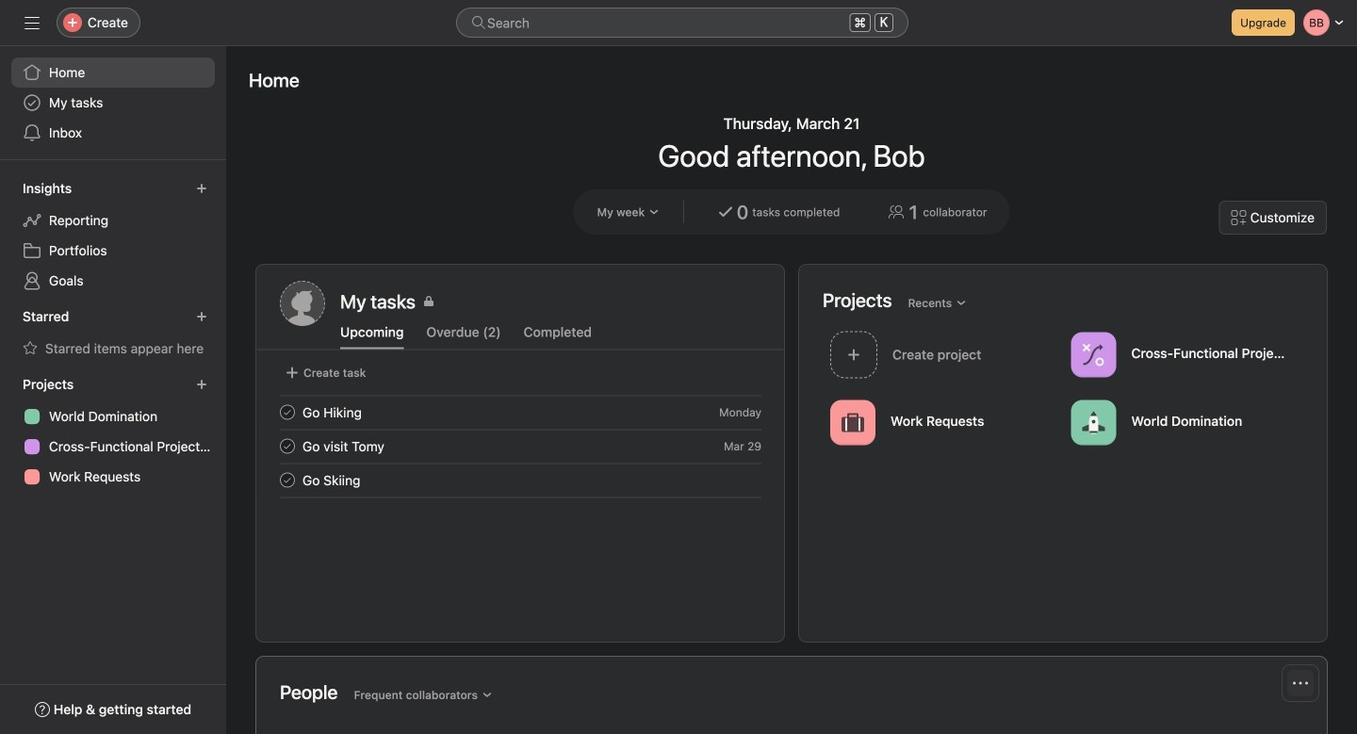 Task type: describe. For each thing, give the bounding box(es) containing it.
Search tasks, projects, and more text field
[[456, 8, 909, 38]]

projects element
[[0, 368, 226, 496]]

briefcase image
[[842, 412, 865, 434]]

rocket image
[[1083, 412, 1105, 434]]

1 list item from the top
[[257, 395, 784, 429]]

add items to starred image
[[196, 311, 207, 322]]

2 mark complete image from the top
[[276, 435, 299, 458]]

insights element
[[0, 172, 226, 300]]

3 list item from the top
[[257, 463, 784, 497]]

mark complete checkbox for second list item from the top
[[276, 435, 299, 458]]

global element
[[0, 46, 226, 159]]

line_and_symbols image
[[1083, 344, 1105, 366]]



Task type: vqa. For each thing, say whether or not it's contained in the screenshot.
tab list
no



Task type: locate. For each thing, give the bounding box(es) containing it.
None field
[[456, 8, 909, 38]]

Mark complete checkbox
[[276, 469, 299, 492]]

new insights image
[[196, 183, 207, 194]]

mark complete checkbox up mark complete option
[[276, 401, 299, 424]]

hide sidebar image
[[25, 15, 40, 30]]

0 vertical spatial mark complete checkbox
[[276, 401, 299, 424]]

mark complete image
[[276, 401, 299, 424], [276, 435, 299, 458]]

Mark complete checkbox
[[276, 401, 299, 424], [276, 435, 299, 458]]

1 vertical spatial mark complete image
[[276, 435, 299, 458]]

mark complete image
[[276, 469, 299, 492]]

2 list item from the top
[[257, 429, 784, 463]]

mark complete image up mark complete option
[[276, 401, 299, 424]]

mark complete image up mark complete icon
[[276, 435, 299, 458]]

mark complete checkbox up mark complete icon
[[276, 435, 299, 458]]

starred element
[[0, 300, 226, 368]]

new project or portfolio image
[[196, 379, 207, 390]]

0 vertical spatial mark complete image
[[276, 401, 299, 424]]

mark complete checkbox for third list item from the bottom
[[276, 401, 299, 424]]

1 mark complete checkbox from the top
[[276, 401, 299, 424]]

add profile photo image
[[280, 281, 325, 326]]

2 mark complete checkbox from the top
[[276, 435, 299, 458]]

list item
[[257, 395, 784, 429], [257, 429, 784, 463], [257, 463, 784, 497]]

1 mark complete image from the top
[[276, 401, 299, 424]]

1 vertical spatial mark complete checkbox
[[276, 435, 299, 458]]



